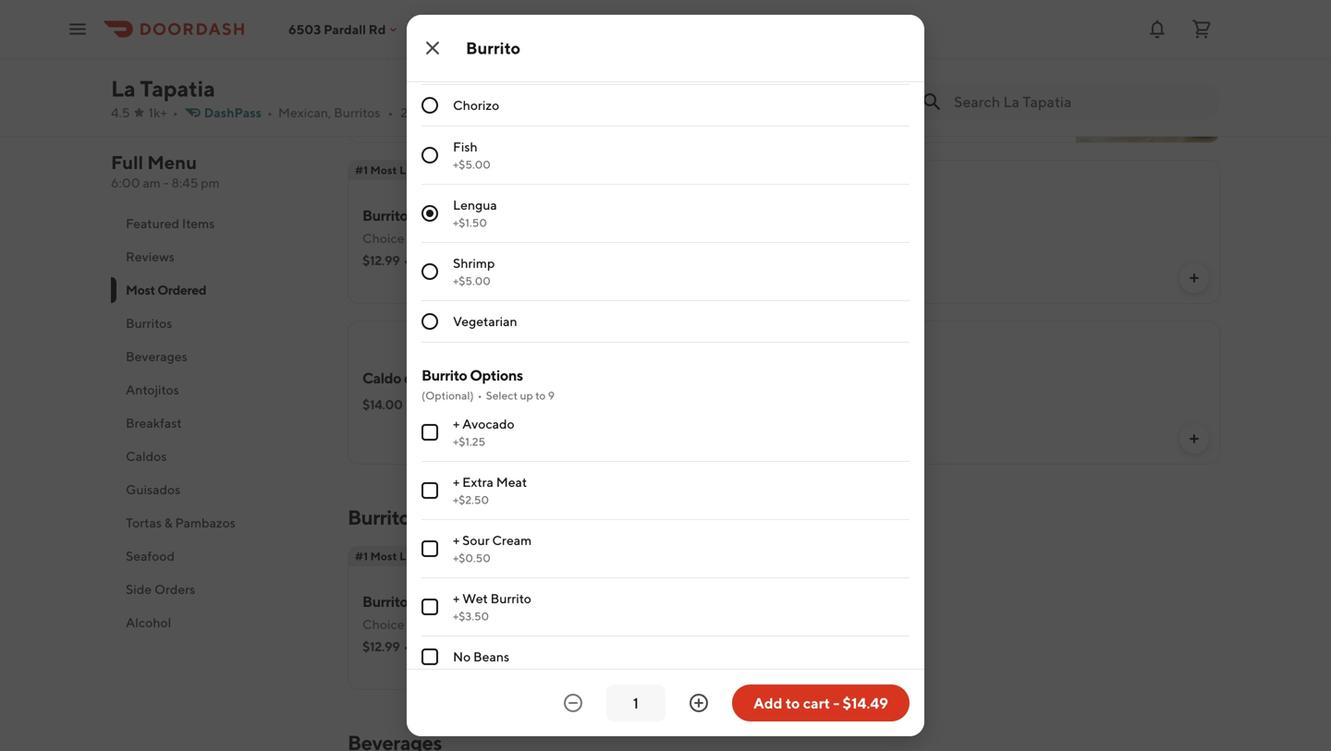 Task type: locate. For each thing, give the bounding box(es) containing it.
add
[[754, 695, 783, 713]]

alcohol button
[[111, 607, 326, 640]]

1 vertical spatial #1 most liked
[[355, 550, 429, 563]]

(59) down +$1.50
[[458, 253, 482, 268]]

most left "+$0.50"
[[371, 550, 397, 563]]

0 vertical spatial 84% (59)
[[429, 253, 482, 268]]

up
[[520, 389, 533, 402]]

0 vertical spatial liked
[[400, 164, 429, 177]]

85% (7)
[[872, 236, 916, 252]]

+$5.00
[[453, 158, 491, 171], [453, 275, 491, 288]]

0 vertical spatial (59)
[[458, 253, 482, 268]]

(7)
[[900, 236, 916, 252]]

#1 most liked left "+$0.50"
[[355, 550, 429, 563]]

burrito choice of protein with rice and beans. up shrimp
[[363, 207, 582, 246]]

de for pollo
[[404, 38, 421, 56]]

group
[[422, 0, 910, 343]]

+$5.00 inside shrimp +$5.00
[[453, 275, 491, 288]]

&
[[164, 516, 173, 531]]

full menu 6:00 am - 8:45 pm
[[111, 152, 220, 191]]

0 vertical spatial to
[[536, 389, 546, 402]]

1 $12.99 • from the top
[[363, 253, 409, 268]]

0 vertical spatial and
[[520, 231, 542, 246]]

0 vertical spatial #1
[[355, 164, 368, 177]]

$12.99 •
[[363, 253, 409, 268], [363, 640, 409, 655]]

caldo for caldo de pollo chicken soup.
[[363, 38, 402, 56]]

+ up +$1.25 at left
[[453, 417, 460, 432]]

+ inside + wet burrito +$3.50
[[453, 592, 460, 607]]

#1
[[355, 164, 368, 177], [355, 550, 368, 563]]

2 +$5.00 from the top
[[453, 275, 491, 288]]

2 and from the top
[[520, 617, 542, 633]]

antojitos button
[[111, 374, 326, 407]]

liked down 2.3
[[400, 164, 429, 177]]

group containing chorizo
[[422, 0, 910, 343]]

• right $5.00
[[846, 236, 851, 252]]

1 vertical spatial de
[[404, 370, 421, 387]]

add item to cart image
[[1188, 110, 1202, 125], [1188, 271, 1202, 286], [1188, 432, 1202, 447], [744, 658, 758, 672]]

0 vertical spatial caldo
[[363, 38, 402, 56]]

2 #1 from the top
[[355, 550, 368, 563]]

1 vertical spatial liked
[[400, 550, 429, 563]]

1 vertical spatial $12.99
[[363, 640, 400, 655]]

de
[[404, 38, 421, 56], [404, 370, 421, 387]]

1 vertical spatial burritos
[[126, 316, 172, 331]]

0 vertical spatial most
[[371, 164, 397, 177]]

1 vertical spatial $14.00
[[363, 397, 403, 413]]

to left 9
[[536, 389, 546, 402]]

close burrito image
[[422, 37, 444, 59]]

1 vertical spatial +$5.00
[[453, 275, 491, 288]]

2 vertical spatial most
[[371, 550, 397, 563]]

4 + from the top
[[453, 592, 460, 607]]

1 vertical spatial caldo
[[363, 370, 402, 387]]

0 vertical spatial rice
[[495, 231, 517, 246]]

1 choice from the top
[[363, 231, 405, 246]]

1 vertical spatial burrito choice of protein with rice and beans.
[[363, 593, 582, 633]]

-
[[163, 175, 169, 191], [834, 695, 840, 713]]

1 and from the top
[[520, 231, 542, 246]]

+ inside + extra meat +$2.50
[[453, 475, 460, 490]]

pambazos
[[175, 516, 236, 531]]

guisados button
[[111, 474, 326, 507]]

0 vertical spatial with
[[467, 231, 493, 246]]

items
[[182, 216, 215, 231]]

fish
[[453, 139, 478, 154]]

caldo left albondigas
[[363, 370, 402, 387]]

with down the wet at the bottom left of the page
[[467, 617, 493, 633]]

pm
[[201, 175, 220, 191]]

+
[[453, 417, 460, 432], [453, 475, 460, 490], [453, 533, 460, 548], [453, 592, 460, 607]]

84% (59)
[[429, 253, 482, 268], [429, 640, 482, 655]]

la
[[111, 75, 136, 102]]

liked left "+$0.50"
[[400, 550, 429, 563]]

huaraches image
[[1077, 0, 1221, 143]]

0 vertical spatial #1 most liked
[[355, 164, 429, 177]]

#1 most liked down 2.3
[[355, 164, 429, 177]]

reviews
[[126, 249, 175, 265]]

guisados
[[126, 482, 181, 498]]

decrease quantity by 1 image
[[562, 693, 585, 715]]

1 $14.00 from the top
[[363, 85, 403, 100]]

+ for + extra meat
[[453, 475, 460, 490]]

2 liked from the top
[[400, 550, 429, 563]]

side
[[126, 582, 152, 598]]

burrito inside + wet burrito +$3.50
[[491, 592, 532, 607]]

1 + from the top
[[453, 417, 460, 432]]

to
[[536, 389, 546, 402], [786, 695, 801, 713]]

None radio
[[422, 147, 438, 164], [422, 205, 438, 222], [422, 147, 438, 164], [422, 205, 438, 222]]

+$2.50
[[453, 494, 489, 507]]

most down mexican, burritos • 2.3 mi
[[371, 164, 397, 177]]

1 vertical spatial and
[[520, 617, 542, 633]]

No Beans checkbox
[[422, 649, 438, 666]]

liked
[[400, 164, 429, 177], [400, 550, 429, 563]]

full
[[111, 152, 143, 173]]

1 vertical spatial choice
[[363, 617, 405, 633]]

burrito up (optional)
[[422, 367, 467, 384]]

3 + from the top
[[453, 533, 460, 548]]

1 of from the top
[[407, 231, 419, 246]]

1 +$5.00 from the top
[[453, 158, 491, 171]]

+$5.00 down shrimp
[[453, 275, 491, 288]]

1 vertical spatial -
[[834, 695, 840, 713]]

de left albondigas
[[404, 370, 421, 387]]

+ inside + avocado +$1.25
[[453, 417, 460, 432]]

0 vertical spatial protein
[[422, 231, 464, 246]]

caldo inside caldo de pollo chicken soup.
[[363, 38, 402, 56]]

burritos down $14.00 •
[[334, 105, 381, 120]]

1 (59) from the top
[[458, 253, 482, 268]]

caldo
[[363, 38, 402, 56], [363, 370, 402, 387]]

0 vertical spatial $12.99
[[363, 253, 400, 268]]

#1 most liked
[[355, 164, 429, 177], [355, 550, 429, 563]]

mexican,
[[278, 105, 331, 120]]

caldo down rd
[[363, 38, 402, 56]]

0 items, open order cart image
[[1191, 18, 1214, 40]]

of
[[407, 231, 419, 246], [407, 617, 419, 633]]

1 vertical spatial to
[[786, 695, 801, 713]]

2 beans. from the top
[[544, 617, 582, 633]]

+ extra meat +$2.50
[[453, 475, 527, 507]]

1 84% (59) from the top
[[429, 253, 482, 268]]

0 vertical spatial $12.99 •
[[363, 253, 409, 268]]

burritos
[[334, 105, 381, 120], [126, 316, 172, 331], [348, 506, 419, 530]]

protein down +$1.50
[[422, 231, 464, 246]]

burritos up beverages
[[126, 316, 172, 331]]

1 vertical spatial rice
[[495, 617, 517, 633]]

add to cart - $14.49 button
[[733, 685, 910, 722]]

None checkbox
[[422, 541, 438, 558], [422, 599, 438, 616], [422, 541, 438, 558], [422, 599, 438, 616]]

$12.99 • left shrimp
[[363, 253, 409, 268]]

1 vertical spatial $12.99 •
[[363, 640, 409, 655]]

pardall
[[324, 22, 366, 37]]

- inside button
[[834, 695, 840, 713]]

+$5.00 down fish
[[453, 158, 491, 171]]

protein up no beans option
[[422, 617, 464, 633]]

add to cart - $14.49
[[754, 695, 889, 713]]

0 vertical spatial de
[[404, 38, 421, 56]]

1 horizontal spatial to
[[786, 695, 801, 713]]

0 vertical spatial $14.00
[[363, 85, 403, 100]]

extra
[[463, 475, 494, 490]]

$14.00 down caldo de albondigas
[[363, 397, 403, 413]]

$14.00 down chicken
[[363, 85, 403, 100]]

+ left the wet at the bottom left of the page
[[453, 592, 460, 607]]

84% (59) down +$1.50
[[429, 253, 482, 268]]

burrito choice of protein with rice and beans. up no beans
[[363, 593, 582, 633]]

Vegetarian radio
[[422, 314, 438, 330]]

open menu image
[[67, 18, 89, 40]]

• right '1k+'
[[173, 105, 178, 120]]

side orders
[[126, 582, 195, 598]]

0 vertical spatial beans.
[[544, 231, 582, 246]]

to left cart in the right bottom of the page
[[786, 695, 801, 713]]

with
[[467, 231, 493, 246], [467, 617, 493, 633]]

no
[[453, 650, 471, 665]]

$14.00
[[363, 85, 403, 100], [363, 397, 403, 413]]

1 vertical spatial (59)
[[458, 640, 482, 655]]

protein
[[422, 231, 464, 246], [422, 617, 464, 633]]

2 $12.99 from the top
[[363, 640, 400, 655]]

2 + from the top
[[453, 475, 460, 490]]

• left no beans option
[[404, 640, 409, 655]]

• inside burrito options (optional) • select up to 9
[[478, 389, 482, 402]]

80% (10)
[[872, 397, 924, 413]]

0 horizontal spatial to
[[536, 389, 546, 402]]

sour
[[463, 533, 490, 548]]

2 #1 most liked from the top
[[355, 550, 429, 563]]

1 de from the top
[[404, 38, 421, 56]]

84% down +$1.50
[[429, 253, 455, 268]]

- right cart in the right bottom of the page
[[834, 695, 840, 713]]

2 of from the top
[[407, 617, 419, 633]]

1 vertical spatial 84%
[[429, 640, 455, 655]]

featured items
[[126, 216, 215, 231]]

no beans
[[453, 650, 510, 665]]

2 with from the top
[[467, 617, 493, 633]]

6503 pardall rd
[[289, 22, 386, 37]]

albondigas
[[424, 370, 498, 387]]

+ inside the + sour cream +$0.50
[[453, 533, 460, 548]]

burrito right the wet at the bottom left of the page
[[491, 592, 532, 607]]

with down +$1.50
[[467, 231, 493, 246]]

0 horizontal spatial -
[[163, 175, 169, 191]]

pollo
[[424, 38, 457, 56]]

• left the select
[[478, 389, 482, 402]]

de left 'close burrito' image
[[404, 38, 421, 56]]

de inside caldo de pollo chicken soup.
[[404, 38, 421, 56]]

1 protein from the top
[[422, 231, 464, 246]]

1 vertical spatial #1
[[355, 550, 368, 563]]

1 caldo from the top
[[363, 38, 402, 56]]

+ left sour
[[453, 533, 460, 548]]

0 vertical spatial of
[[407, 231, 419, 246]]

burritos left '+$2.50'
[[348, 506, 419, 530]]

most down reviews
[[126, 283, 155, 298]]

rice down lengua +$1.50
[[495, 231, 517, 246]]

84% (59) down +$3.50
[[429, 640, 482, 655]]

1 burrito choice of protein with rice and beans. from the top
[[363, 207, 582, 246]]

most
[[371, 164, 397, 177], [126, 283, 155, 298], [371, 550, 397, 563]]

burritos inside button
[[126, 316, 172, 331]]

breakfast button
[[111, 407, 326, 440]]

caldos button
[[111, 440, 326, 474]]

2 choice from the top
[[363, 617, 405, 633]]

1 vertical spatial of
[[407, 617, 419, 633]]

1 vertical spatial 84% (59)
[[429, 640, 482, 655]]

0 vertical spatial -
[[163, 175, 169, 191]]

None radio
[[422, 264, 438, 280]]

1 vertical spatial beans.
[[544, 617, 582, 633]]

•
[[407, 85, 412, 100], [173, 105, 178, 120], [267, 105, 273, 120], [388, 105, 393, 120], [846, 236, 851, 252], [404, 253, 409, 268], [478, 389, 482, 402], [404, 640, 409, 655]]

4.5
[[111, 105, 130, 120]]

burrito left +$3.50
[[363, 593, 408, 611]]

Item Search search field
[[955, 92, 1206, 112]]

1 vertical spatial with
[[467, 617, 493, 633]]

caldo for caldo de albondigas
[[363, 370, 402, 387]]

1 horizontal spatial -
[[834, 695, 840, 713]]

+ left extra
[[453, 475, 460, 490]]

1 #1 most liked from the top
[[355, 164, 429, 177]]

0 vertical spatial burrito choice of protein with rice and beans.
[[363, 207, 582, 246]]

2 caldo from the top
[[363, 370, 402, 387]]

rice up beans
[[495, 617, 517, 633]]

2 de from the top
[[404, 370, 421, 387]]

vegetarian
[[453, 314, 518, 329]]

0 vertical spatial choice
[[363, 231, 405, 246]]

+$5.00 for fish
[[453, 158, 491, 171]]

- right am
[[163, 175, 169, 191]]

caldo de pollo image
[[633, 0, 777, 143]]

burrito
[[466, 38, 521, 58], [363, 207, 408, 224], [422, 367, 467, 384], [491, 592, 532, 607], [363, 593, 408, 611]]

84% down +$3.50
[[429, 640, 455, 655]]

$12.99 • left no beans option
[[363, 640, 409, 655]]

• left shrimp
[[404, 253, 409, 268]]

84%
[[429, 253, 455, 268], [429, 640, 455, 655]]

burrito options group
[[422, 365, 910, 752]]

(59) down +$3.50
[[458, 640, 482, 655]]

$14.49
[[843, 695, 889, 713]]

0 vertical spatial +$5.00
[[453, 158, 491, 171]]

1 vertical spatial protein
[[422, 617, 464, 633]]

2 vertical spatial burritos
[[348, 506, 419, 530]]

None checkbox
[[422, 425, 438, 441], [422, 483, 438, 499], [422, 425, 438, 441], [422, 483, 438, 499]]

reviews button
[[111, 240, 326, 274]]

0 vertical spatial 84%
[[429, 253, 455, 268]]

2 $14.00 from the top
[[363, 397, 403, 413]]



Task type: describe. For each thing, give the bounding box(es) containing it.
tortas & pambazos button
[[111, 507, 326, 540]]

am
[[143, 175, 161, 191]]

shrimp
[[453, 256, 495, 271]]

alcohol
[[126, 616, 171, 631]]

mexican, burritos • 2.3 mi
[[278, 105, 435, 120]]

rd
[[369, 22, 386, 37]]

2 84% from the top
[[429, 640, 455, 655]]

+ for + sour cream
[[453, 533, 460, 548]]

lengua +$1.50
[[453, 197, 497, 229]]

1 vertical spatial most
[[126, 283, 155, 298]]

chicken
[[363, 62, 412, 78]]

2 (59) from the top
[[458, 640, 482, 655]]

burrito up (17)
[[466, 38, 521, 58]]

+$1.25
[[453, 436, 486, 449]]

1 liked from the top
[[400, 164, 429, 177]]

+$3.50
[[453, 610, 489, 623]]

- inside full menu 6:00 am - 8:45 pm
[[163, 175, 169, 191]]

• left mexican,
[[267, 105, 273, 120]]

beverages
[[126, 349, 187, 364]]

2 $12.99 • from the top
[[363, 640, 409, 655]]

9
[[548, 389, 555, 402]]

burrito inside burrito options (optional) • select up to 9
[[422, 367, 467, 384]]

2 burrito choice of protein with rice and beans. from the top
[[363, 593, 582, 633]]

+$0.50
[[453, 552, 491, 565]]

beverages button
[[111, 340, 326, 374]]

2 rice from the top
[[495, 617, 517, 633]]

group inside 'burrito' dialog
[[422, 0, 910, 343]]

wet
[[463, 592, 488, 607]]

burritos button
[[111, 307, 326, 340]]

$11.50
[[807, 75, 843, 91]]

1k+
[[149, 105, 167, 120]]

$14.00 for $14.00
[[363, 397, 403, 413]]

2 protein from the top
[[422, 617, 464, 633]]

85%
[[872, 236, 898, 252]]

seafood
[[126, 549, 175, 564]]

Chorizo radio
[[422, 97, 438, 114]]

+$5.00 for shrimp
[[453, 275, 491, 288]]

$5.00 •
[[807, 236, 851, 252]]

+ for + avocado
[[453, 417, 460, 432]]

chorizo
[[453, 98, 500, 113]]

0 vertical spatial burritos
[[334, 105, 381, 120]]

to inside burrito options (optional) • select up to 9
[[536, 389, 546, 402]]

6:00
[[111, 175, 140, 191]]

orders
[[154, 582, 195, 598]]

(optional)
[[422, 389, 474, 402]]

side orders button
[[111, 573, 326, 607]]

+ avocado +$1.25
[[453, 417, 515, 449]]

options
[[470, 367, 523, 384]]

caldo de albondigas
[[363, 370, 498, 387]]

increase quantity by 1 image
[[688, 693, 710, 715]]

1 $12.99 from the top
[[363, 253, 400, 268]]

meat
[[496, 475, 527, 490]]

Chile Verde radio
[[422, 55, 438, 72]]

menu
[[147, 152, 197, 173]]

Current quantity is 1 number field
[[618, 694, 655, 714]]

• up 2.3
[[407, 85, 412, 100]]

6503
[[289, 22, 321, 37]]

burrito dialog
[[407, 0, 925, 752]]

cream
[[492, 533, 532, 548]]

lengua
[[453, 197, 497, 213]]

mi
[[421, 105, 435, 120]]

featured
[[126, 216, 180, 231]]

soup.
[[414, 62, 446, 78]]

burrito options (optional) • select up to 9
[[422, 367, 555, 402]]

1 #1 from the top
[[355, 164, 368, 177]]

seafood button
[[111, 540, 326, 573]]

dashpass
[[204, 105, 262, 120]]

ordered
[[157, 283, 206, 298]]

notification bell image
[[1147, 18, 1169, 40]]

most ordered
[[126, 283, 206, 298]]

burrito left +$1.50
[[363, 207, 408, 224]]

80%
[[872, 397, 899, 413]]

• left 2.3
[[388, 105, 393, 120]]

2 84% (59) from the top
[[429, 640, 482, 655]]

tortas
[[126, 516, 162, 531]]

antojitos
[[126, 382, 179, 398]]

1 rice from the top
[[495, 231, 517, 246]]

1 84% from the top
[[429, 253, 455, 268]]

$14.00 •
[[363, 85, 412, 100]]

+ for + wet burrito
[[453, 592, 460, 607]]

+ wet burrito +$3.50
[[453, 592, 532, 623]]

8:45
[[172, 175, 198, 191]]

1k+ •
[[149, 105, 178, 120]]

avocado
[[463, 417, 515, 432]]

de for albondigas
[[404, 370, 421, 387]]

$14.00 for $14.00 •
[[363, 85, 403, 100]]

+$1.50
[[453, 216, 487, 229]]

featured items button
[[111, 207, 326, 240]]

2.3
[[401, 105, 419, 120]]

to inside button
[[786, 695, 801, 713]]

+ sour cream +$0.50
[[453, 533, 532, 565]]

tapatia
[[140, 75, 215, 102]]

1 with from the top
[[467, 231, 493, 246]]

fish +$5.00
[[453, 139, 491, 171]]

88%
[[432, 85, 458, 100]]

1 beans. from the top
[[544, 231, 582, 246]]

cart
[[804, 695, 831, 713]]

caldos
[[126, 449, 167, 464]]

shrimp +$5.00
[[453, 256, 495, 288]]

88% (17)
[[432, 85, 481, 100]]

dashpass •
[[204, 105, 273, 120]]

caldo de pollo chicken soup.
[[363, 38, 457, 78]]

select
[[486, 389, 518, 402]]

breakfast
[[126, 416, 182, 431]]

la tapatia
[[111, 75, 215, 102]]

tortas & pambazos
[[126, 516, 236, 531]]

beans
[[474, 650, 510, 665]]

6503 pardall rd button
[[289, 22, 401, 37]]

$5.00
[[807, 236, 842, 252]]



Task type: vqa. For each thing, say whether or not it's contained in the screenshot.


